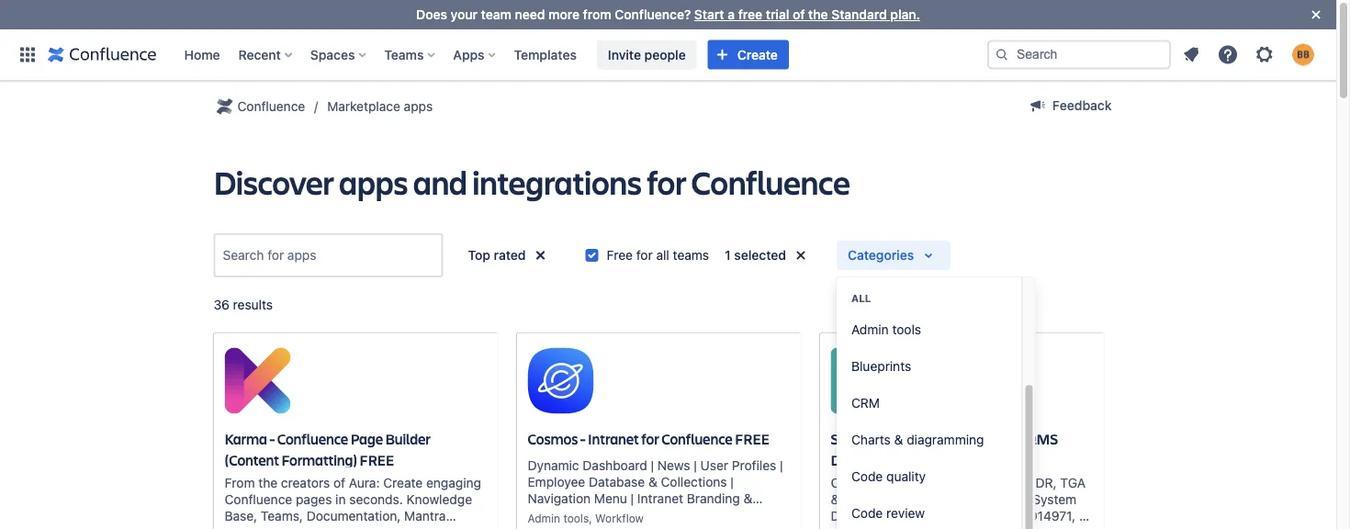 Task type: describe. For each thing, give the bounding box(es) containing it.
all group
[[837, 273, 1022, 529]]

apps button
[[448, 40, 503, 69]]

invite people
[[608, 47, 686, 62]]

documentation,
[[306, 508, 401, 523]]

knowledge
[[406, 491, 472, 506]]

cfr
[[831, 524, 855, 529]]

rated
[[494, 247, 526, 263]]

home
[[184, 47, 220, 62]]

review
[[886, 506, 925, 521]]

quality
[[886, 469, 926, 484]]

charts & diagramming
[[851, 432, 984, 447]]

in
[[335, 491, 346, 506]]

iso13485,
[[884, 508, 947, 523]]

feedback button
[[1016, 91, 1123, 120]]

from
[[225, 475, 255, 490]]

& down profiles
[[744, 490, 753, 505]]

admin for admin tools , workflow
[[528, 511, 560, 524]]

close image
[[1305, 4, 1327, 26]]

of inside from the creators of aura: create engaging confluence pages in seconds. knowledge base, teams, documentation, mantra intranet
[[333, 475, 345, 490]]

discover
[[214, 160, 334, 203]]

templates
[[514, 47, 577, 62]]

| left the news
[[651, 457, 654, 472]]

start
[[694, 7, 724, 22]]

does your team need more from confluence? start a free trial of the standard plan.
[[416, 7, 920, 22]]

menu containing admin tools
[[837, 51, 1036, 529]]

confluence inside confluence link
[[237, 99, 305, 114]]

team
[[481, 7, 511, 22]]

selected
[[734, 247, 786, 263]]

menu
[[594, 490, 627, 505]]

tools for admin tools , workflow
[[563, 511, 589, 524]]

admin tools , workflow
[[528, 511, 644, 524]]

people
[[644, 47, 686, 62]]

engaging
[[426, 475, 481, 490]]

trial
[[766, 7, 789, 22]]

| right profiles
[[780, 457, 783, 472]]

blueprints
[[851, 359, 911, 374]]

documentation
[[831, 450, 929, 469]]

free
[[738, 7, 762, 22]]

remove selected image
[[790, 244, 812, 266]]

apps for discover
[[339, 160, 408, 203]]

profiles
[[732, 457, 776, 472]]

contact
[[831, 475, 878, 490]]

for inside "contact softcomply to get fda, mdr, tga & canada mdr compliant quality system docs for iso13485, iec62304, iso14971, 21 cfr 820"
[[864, 508, 881, 523]]

intranet for builder
[[225, 524, 271, 529]]

(content
[[225, 450, 279, 469]]

pages
[[296, 491, 332, 506]]

| up collections
[[694, 457, 697, 472]]

intranet for confluence
[[637, 490, 683, 505]]

plan.
[[890, 7, 920, 22]]

confluence inside from the creators of aura: create engaging confluence pages in seconds. knowledge base, teams, documentation, mantra intranet
[[225, 491, 292, 506]]

tools for admin tools
[[892, 322, 921, 337]]

to
[[955, 475, 966, 490]]

cosmos - intranet for confluence free
[[528, 429, 770, 448]]

get
[[970, 475, 989, 490]]

& right database
[[648, 474, 657, 489]]

invite people button
[[597, 40, 697, 69]]

apps
[[453, 47, 485, 62]]

remove selected image
[[529, 244, 551, 266]]

,
[[589, 511, 592, 524]]

formatting)
[[282, 450, 357, 469]]

all
[[656, 247, 669, 262]]

karma - confluence page builder (content formatting) free
[[225, 429, 431, 469]]

dashboard
[[583, 457, 647, 472]]

spaces
[[310, 47, 355, 62]]

docs
[[831, 508, 861, 523]]

base,
[[225, 508, 257, 523]]

aura:
[[349, 475, 380, 490]]

36 results
[[214, 297, 273, 312]]

Search for apps field
[[217, 239, 439, 272]]

categories
[[848, 247, 914, 263]]

for up all
[[647, 160, 686, 203]]

820
[[859, 524, 882, 529]]

your
[[451, 7, 478, 22]]

compliant inside softcomply eqms - compliant qms documentation
[[958, 429, 1024, 448]]

feedback
[[1052, 98, 1112, 113]]

21
[[1079, 508, 1093, 523]]

crm button
[[837, 385, 1022, 422]]

- inside softcomply eqms - compliant qms documentation
[[950, 429, 955, 448]]

| up branding
[[730, 474, 734, 489]]

home link
[[179, 40, 226, 69]]

results
[[233, 297, 273, 312]]

free inside karma - confluence page builder (content formatting) free
[[360, 450, 394, 469]]

blueprints button
[[837, 348, 1022, 385]]

softcomply eqms - compliant qms documentation
[[831, 429, 1058, 469]]

integrations
[[472, 160, 642, 203]]

fda,
[[993, 475, 1021, 490]]

confluence up selected
[[691, 160, 850, 203]]

banner containing home
[[0, 29, 1336, 81]]

dynamic dashboard | news | user profiles | employee database & collections | navigation menu | intranet branding & personalization
[[528, 457, 783, 522]]



Task type: vqa. For each thing, say whether or not it's contained in the screenshot.
THE UNTIL
no



Task type: locate. For each thing, give the bounding box(es) containing it.
user
[[700, 457, 728, 472]]

confluence image
[[48, 44, 157, 66], [48, 44, 157, 66]]

0 vertical spatial softcomply
[[831, 429, 906, 448]]

1 code from the top
[[851, 469, 883, 484]]

marketplace apps link
[[327, 96, 433, 118]]

create inside dropdown button
[[737, 47, 778, 62]]

recent button
[[233, 40, 299, 69]]

the down (content
[[258, 475, 277, 490]]

tools inside admin tools button
[[892, 322, 921, 337]]

free for all teams
[[607, 247, 709, 262]]

1 horizontal spatial admin
[[851, 322, 889, 337]]

0 vertical spatial free
[[735, 429, 770, 448]]

2 horizontal spatial -
[[950, 429, 955, 448]]

more
[[548, 7, 580, 22]]

softcomply up mdr in the bottom of the page
[[881, 475, 951, 490]]

0 vertical spatial intranet
[[588, 429, 639, 448]]

0 horizontal spatial admin
[[528, 511, 560, 524]]

settings icon image
[[1254, 44, 1276, 66]]

the right trial
[[808, 7, 828, 22]]

1
[[725, 247, 731, 263]]

confluence up base,
[[225, 491, 292, 506]]

admin down navigation
[[528, 511, 560, 524]]

code quality button
[[837, 458, 1022, 495]]

create up seconds.
[[383, 475, 423, 490]]

confluence up 'formatting)'
[[277, 429, 348, 448]]

free
[[607, 247, 633, 262]]

templates link
[[508, 40, 582, 69]]

confluence
[[237, 99, 305, 114], [691, 160, 850, 203], [277, 429, 348, 448], [661, 429, 733, 448], [225, 491, 292, 506]]

0 horizontal spatial of
[[333, 475, 345, 490]]

intranet inside dynamic dashboard | news | user profiles | employee database & collections | navigation menu | intranet branding & personalization
[[637, 490, 683, 505]]

2 vertical spatial intranet
[[225, 524, 271, 529]]

the inside from the creators of aura: create engaging confluence pages in seconds. knowledge base, teams, documentation, mantra intranet
[[258, 475, 277, 490]]

personalization
[[528, 507, 618, 522]]

for up 820 in the right of the page
[[864, 508, 881, 523]]

softcomply up the documentation
[[831, 429, 906, 448]]

- right cosmos
[[580, 429, 586, 448]]

2 - from the left
[[580, 429, 586, 448]]

0 vertical spatial the
[[808, 7, 828, 22]]

help icon image
[[1217, 44, 1239, 66]]

- inside karma - confluence page builder (content formatting) free
[[269, 429, 275, 448]]

- right eqms
[[950, 429, 955, 448]]

a
[[728, 7, 735, 22]]

canada
[[843, 491, 888, 506]]

admin down all on the right bottom of the page
[[851, 322, 889, 337]]

invite
[[608, 47, 641, 62]]

tools
[[892, 322, 921, 337], [563, 511, 589, 524]]

create inside from the creators of aura: create engaging confluence pages in seconds. knowledge base, teams, documentation, mantra intranet
[[383, 475, 423, 490]]

&
[[894, 432, 903, 447], [648, 474, 657, 489], [744, 490, 753, 505], [831, 491, 840, 506]]

0 vertical spatial create
[[737, 47, 778, 62]]

& inside button
[[894, 432, 903, 447]]

creators
[[281, 475, 330, 490]]

& up the documentation
[[894, 432, 903, 447]]

charts & diagramming button
[[837, 422, 1022, 458]]

mdr,
[[1025, 475, 1057, 490]]

employee
[[528, 474, 585, 489]]

need
[[515, 7, 545, 22]]

code up canada
[[851, 469, 883, 484]]

admin tools button
[[837, 311, 1022, 348]]

iso14971,
[[1016, 508, 1076, 523]]

free down page
[[360, 450, 394, 469]]

confluence?
[[615, 7, 691, 22]]

iec62304,
[[950, 508, 1013, 523]]

1 horizontal spatial of
[[793, 7, 805, 22]]

0 vertical spatial code
[[851, 469, 883, 484]]

create button
[[708, 40, 789, 69]]

teams
[[384, 47, 424, 62]]

intranet down base,
[[225, 524, 271, 529]]

page
[[351, 429, 383, 448]]

code review
[[851, 506, 925, 521]]

quality
[[988, 491, 1029, 506]]

database
[[589, 474, 645, 489]]

navigation
[[528, 490, 591, 505]]

tools up blueprints button
[[892, 322, 921, 337]]

teams button
[[379, 40, 442, 69]]

collections
[[661, 474, 727, 489]]

36
[[214, 297, 230, 312]]

marketplace apps
[[327, 99, 433, 114]]

contact softcomply to get fda, mdr, tga & canada mdr compliant quality system docs for iso13485, iec62304, iso14971, 21 cfr 820
[[831, 475, 1093, 529]]

banner
[[0, 29, 1336, 81]]

confluence down recent popup button
[[237, 99, 305, 114]]

for
[[647, 160, 686, 203], [636, 247, 653, 262], [641, 429, 659, 448], [864, 508, 881, 523]]

1 vertical spatial compliant
[[924, 491, 984, 506]]

start a free trial of the standard plan. link
[[694, 7, 920, 22]]

1 vertical spatial admin
[[528, 511, 560, 524]]

& up docs
[[831, 491, 840, 506]]

crm
[[851, 395, 880, 411]]

0 horizontal spatial free
[[360, 450, 394, 469]]

intranet inside from the creators of aura: create engaging confluence pages in seconds. knowledge base, teams, documentation, mantra intranet
[[225, 524, 271, 529]]

your profile and preferences image
[[1292, 44, 1314, 66]]

top
[[468, 247, 490, 263]]

1 horizontal spatial -
[[580, 429, 586, 448]]

create
[[737, 47, 778, 62], [383, 475, 423, 490]]

1 vertical spatial intranet
[[637, 490, 683, 505]]

for up the news
[[641, 429, 659, 448]]

cosmos - intranet for confluence free image
[[528, 348, 594, 414]]

charts
[[851, 432, 891, 447]]

discover apps and integrations for confluence
[[214, 160, 850, 203]]

the
[[808, 7, 828, 22], [258, 475, 277, 490]]

notification icon image
[[1180, 44, 1202, 66]]

Search field
[[987, 40, 1171, 69]]

0 vertical spatial apps
[[404, 99, 433, 114]]

apps down teams 'popup button' at the top of the page
[[404, 99, 433, 114]]

dynamic
[[528, 457, 579, 472]]

karma
[[225, 429, 267, 448]]

popular group
[[837, 51, 1022, 278]]

1 vertical spatial code
[[851, 506, 883, 521]]

code
[[851, 469, 883, 484], [851, 506, 883, 521]]

softcomply inside "contact softcomply to get fda, mdr, tga & canada mdr compliant quality system docs for iso13485, iec62304, iso14971, 21 cfr 820"
[[881, 475, 951, 490]]

menu
[[837, 51, 1036, 529]]

for left all
[[636, 247, 653, 262]]

code for code quality
[[851, 469, 883, 484]]

1 vertical spatial free
[[360, 450, 394, 469]]

1 vertical spatial of
[[333, 475, 345, 490]]

karma - confluence page builder (content formatting) free image
[[225, 348, 291, 414]]

spaces button
[[305, 40, 373, 69]]

admin for admin tools
[[851, 322, 889, 337]]

code up 820 in the right of the page
[[851, 506, 883, 521]]

confluence link
[[214, 96, 305, 118]]

1 vertical spatial tools
[[563, 511, 589, 524]]

does
[[416, 7, 447, 22]]

& inside "contact softcomply to get fda, mdr, tga & canada mdr compliant quality system docs for iso13485, iec62304, iso14971, 21 cfr 820"
[[831, 491, 840, 506]]

create down free
[[737, 47, 778, 62]]

0 horizontal spatial the
[[258, 475, 277, 490]]

news
[[657, 457, 690, 472]]

teams
[[673, 247, 709, 262]]

standard
[[831, 7, 887, 22]]

apps left and
[[339, 160, 408, 203]]

- for cosmos
[[580, 429, 586, 448]]

0 vertical spatial admin
[[851, 322, 889, 337]]

3 - from the left
[[950, 429, 955, 448]]

1 vertical spatial apps
[[339, 160, 408, 203]]

2 code from the top
[[851, 506, 883, 521]]

1 selected
[[725, 247, 786, 263]]

apps for marketplace
[[404, 99, 433, 114]]

system
[[1033, 491, 1077, 506]]

0 vertical spatial tools
[[892, 322, 921, 337]]

context icon image
[[214, 96, 236, 118], [214, 96, 236, 118]]

code inside "button"
[[851, 506, 883, 521]]

softcomply inside softcomply eqms - compliant qms documentation
[[831, 429, 906, 448]]

from the creators of aura: create engaging confluence pages in seconds. knowledge base, teams, documentation, mantra intranet
[[225, 475, 481, 529]]

code inside 'button'
[[851, 469, 883, 484]]

- for karma
[[269, 429, 275, 448]]

1 vertical spatial softcomply
[[881, 475, 951, 490]]

intranet down the news
[[637, 490, 683, 505]]

compliant up get
[[958, 429, 1024, 448]]

- right karma
[[269, 429, 275, 448]]

mdr
[[892, 491, 920, 506]]

admin inside button
[[851, 322, 889, 337]]

of
[[793, 7, 805, 22], [333, 475, 345, 490]]

top rated
[[468, 247, 526, 263]]

intranet
[[588, 429, 639, 448], [637, 490, 683, 505], [225, 524, 271, 529]]

free up profiles
[[735, 429, 770, 448]]

1 vertical spatial the
[[258, 475, 277, 490]]

tga
[[1060, 475, 1086, 490]]

intranet up dashboard
[[588, 429, 639, 448]]

0 vertical spatial of
[[793, 7, 805, 22]]

softcomply eqms - compliant qms documentation image
[[831, 348, 897, 414]]

builder
[[385, 429, 431, 448]]

confluence up user
[[661, 429, 733, 448]]

qms
[[1026, 429, 1058, 448]]

and
[[413, 160, 467, 203]]

of right trial
[[793, 7, 805, 22]]

free
[[735, 429, 770, 448], [360, 450, 394, 469]]

code for code review
[[851, 506, 883, 521]]

0 vertical spatial compliant
[[958, 429, 1024, 448]]

compliant down to on the right bottom of the page
[[924, 491, 984, 506]]

1 vertical spatial create
[[383, 475, 423, 490]]

0 horizontal spatial create
[[383, 475, 423, 490]]

search image
[[995, 47, 1009, 62]]

0 horizontal spatial tools
[[563, 511, 589, 524]]

confluence inside karma - confluence page builder (content formatting) free
[[277, 429, 348, 448]]

global element
[[11, 29, 987, 80]]

compliant inside "contact softcomply to get fda, mdr, tga & canada mdr compliant quality system docs for iso13485, iec62304, iso14971, 21 cfr 820"
[[924, 491, 984, 506]]

1 - from the left
[[269, 429, 275, 448]]

admin tools
[[851, 322, 921, 337]]

1 horizontal spatial tools
[[892, 322, 921, 337]]

1 horizontal spatial free
[[735, 429, 770, 448]]

appswitcher icon image
[[17, 44, 39, 66]]

mantra
[[404, 508, 446, 523]]

of up in
[[333, 475, 345, 490]]

1 horizontal spatial create
[[737, 47, 778, 62]]

branding
[[687, 490, 740, 505]]

recent
[[238, 47, 281, 62]]

teams,
[[261, 508, 303, 523]]

from
[[583, 7, 611, 22]]

| right menu
[[631, 490, 634, 505]]

0 horizontal spatial -
[[269, 429, 275, 448]]

code review button
[[837, 495, 1022, 529]]

tools down navigation
[[563, 511, 589, 524]]

1 horizontal spatial the
[[808, 7, 828, 22]]

code quality
[[851, 469, 926, 484]]



